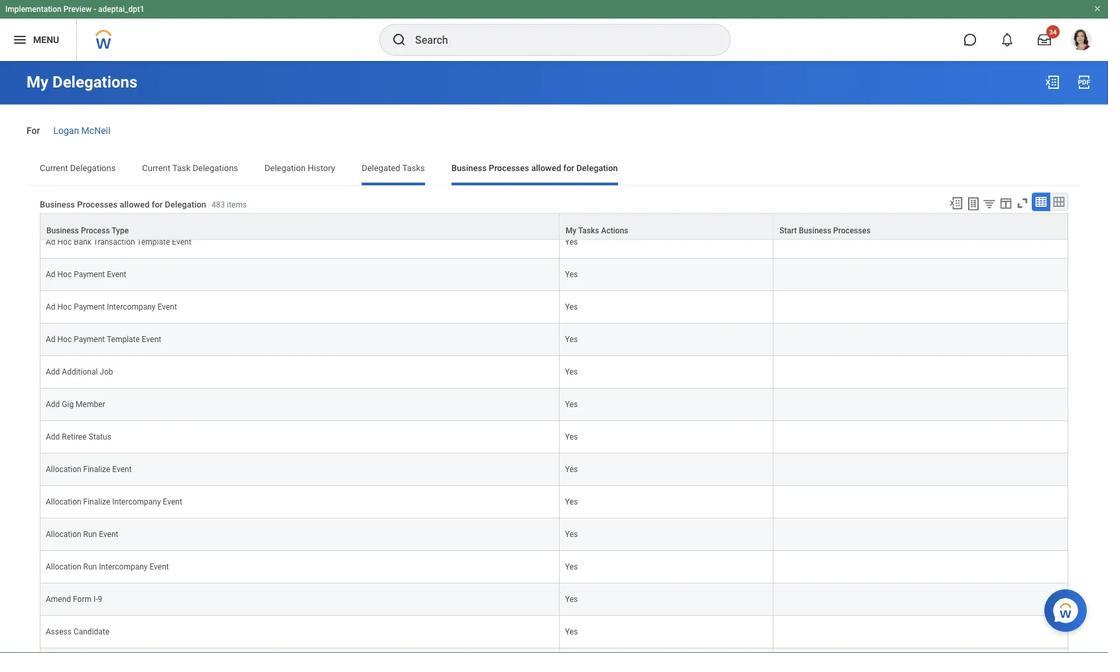 Task type: vqa. For each thing, say whether or not it's contained in the screenshot.
Hi Logan McNeil! 👋 I'm Workday Assistant I can help you find information, navigate Workday, and get things done.
no



Task type: locate. For each thing, give the bounding box(es) containing it.
1 vertical spatial transaction
[[93, 238, 135, 247]]

0 horizontal spatial allowed
[[120, 199, 150, 209]]

3 allocation from the top
[[46, 530, 81, 540]]

delegations down mcneil
[[70, 163, 116, 173]]

12 row from the top
[[40, 519, 1069, 552]]

2 vertical spatial payment
[[74, 335, 105, 345]]

13 row from the top
[[40, 552, 1069, 584]]

ad
[[46, 205, 55, 215], [46, 238, 55, 247], [46, 270, 55, 280], [46, 303, 55, 312], [46, 335, 55, 345]]

add retiree status
[[46, 433, 111, 442]]

5 yes from the top
[[565, 335, 578, 345]]

0 vertical spatial finalize
[[83, 465, 110, 475]]

my left the actions
[[566, 226, 577, 235]]

3 payment from the top
[[74, 335, 105, 345]]

yes for ad hoc bank transaction template event
[[565, 238, 578, 247]]

0 vertical spatial processes
[[489, 163, 530, 173]]

additional
[[62, 368, 98, 377]]

payment up additional
[[74, 335, 105, 345]]

current
[[40, 163, 68, 173], [142, 163, 171, 173]]

logan mcneil link
[[53, 122, 110, 136]]

2 row from the top
[[40, 213, 1069, 240]]

run for event
[[83, 530, 97, 540]]

5 ad from the top
[[46, 335, 55, 345]]

template
[[137, 238, 170, 247], [107, 335, 140, 345]]

delegations
[[52, 73, 138, 92], [70, 163, 116, 173], [193, 163, 238, 173]]

1 vertical spatial allowed
[[120, 199, 150, 209]]

6 yes from the top
[[565, 368, 578, 377]]

14 row from the top
[[40, 584, 1069, 617]]

delegation left history
[[265, 163, 306, 173]]

2 hoc from the top
[[57, 238, 72, 247]]

transaction
[[93, 205, 135, 215], [93, 238, 135, 247]]

start business processes button
[[774, 214, 1068, 239]]

export to excel image
[[1045, 74, 1061, 90]]

click to view/edit grid preferences image
[[999, 196, 1014, 211]]

1 run from the top
[[83, 530, 97, 540]]

13 yes from the top
[[565, 595, 578, 605]]

business inside 'tab list'
[[452, 163, 487, 173]]

hoc for ad hoc payment intercompany event
[[57, 303, 72, 312]]

1 vertical spatial payment
[[74, 303, 105, 312]]

transaction down type
[[93, 238, 135, 247]]

business process type button
[[40, 214, 559, 239]]

5 row from the top
[[40, 292, 1069, 324]]

amend form i-9
[[46, 595, 102, 605]]

10 yes from the top
[[565, 498, 578, 507]]

0 horizontal spatial for
[[152, 199, 163, 209]]

my down menu dropdown button
[[27, 73, 48, 92]]

allocation for allocation run intercompany event
[[46, 563, 81, 572]]

intercompany up ad hoc payment template event
[[107, 303, 156, 312]]

1 transaction from the top
[[93, 205, 135, 215]]

my for my delegations
[[27, 73, 48, 92]]

1 vertical spatial add
[[46, 400, 60, 410]]

row containing ad hoc bank transaction template event
[[40, 226, 1069, 259]]

my delegations
[[27, 73, 138, 92]]

payment for intercompany
[[74, 303, 105, 312]]

ad hoc bank transaction template event
[[46, 238, 191, 247]]

bank for ad hoc bank transaction intercompany event
[[74, 205, 92, 215]]

run
[[83, 530, 97, 540], [83, 563, 97, 572]]

0 vertical spatial add
[[46, 368, 60, 377]]

current delegations
[[40, 163, 116, 173]]

table image
[[1035, 195, 1048, 209]]

allocation up allocation run event
[[46, 498, 81, 507]]

0 vertical spatial for
[[564, 163, 575, 173]]

template down ad hoc payment intercompany event
[[107, 335, 140, 345]]

my for my tasks actions
[[566, 226, 577, 235]]

yes for add gig member
[[565, 400, 578, 410]]

15 row from the top
[[40, 617, 1069, 649]]

tasks right delegated
[[403, 163, 425, 173]]

cell for add additional job
[[774, 357, 1069, 389]]

my delegations main content
[[0, 61, 1109, 654]]

ad for ad hoc payment template event
[[46, 335, 55, 345]]

8 yes from the top
[[565, 433, 578, 442]]

hoc
[[57, 205, 72, 215], [57, 238, 72, 247], [57, 270, 72, 280], [57, 303, 72, 312], [57, 335, 72, 345]]

i-
[[94, 595, 98, 605]]

row containing allocation finalize intercompany event
[[40, 487, 1069, 519]]

1 yes from the top
[[565, 205, 578, 215]]

finalize
[[83, 465, 110, 475], [83, 498, 110, 507]]

business inside popup button
[[799, 226, 832, 235]]

expand table image
[[1053, 195, 1066, 209]]

allowed
[[532, 163, 562, 173], [120, 199, 150, 209]]

0 horizontal spatial current
[[40, 163, 68, 173]]

run up i- at the left
[[83, 563, 97, 572]]

for
[[27, 125, 40, 136]]

yes for assess candidate
[[565, 628, 578, 637]]

for for business processes allowed for delegation 483 items
[[152, 199, 163, 209]]

intercompany
[[137, 205, 186, 215], [107, 303, 156, 312], [112, 498, 161, 507], [99, 563, 148, 572]]

row containing ad hoc payment event
[[40, 259, 1069, 292]]

2 allocation from the top
[[46, 498, 81, 507]]

gig
[[62, 400, 74, 410]]

business process type
[[46, 226, 129, 235]]

template down business processes allowed for delegation 483 items
[[137, 238, 170, 247]]

2 payment from the top
[[74, 303, 105, 312]]

payment up ad hoc payment intercompany event
[[74, 270, 105, 280]]

2 current from the left
[[142, 163, 171, 173]]

yes
[[565, 205, 578, 215], [565, 238, 578, 247], [565, 270, 578, 280], [565, 303, 578, 312], [565, 335, 578, 345], [565, 368, 578, 377], [565, 400, 578, 410], [565, 433, 578, 442], [565, 465, 578, 475], [565, 498, 578, 507], [565, 530, 578, 540], [565, 563, 578, 572], [565, 595, 578, 605], [565, 628, 578, 637]]

7 row from the top
[[40, 357, 1069, 389]]

1 vertical spatial bank
[[74, 238, 92, 247]]

1 bank from the top
[[74, 205, 92, 215]]

2 vertical spatial add
[[46, 433, 60, 442]]

1 vertical spatial tasks
[[579, 226, 600, 235]]

0 vertical spatial transaction
[[93, 205, 135, 215]]

payment for template
[[74, 335, 105, 345]]

adeptai_dpt1
[[98, 5, 145, 14]]

add gig member
[[46, 400, 105, 410]]

12 yes from the top
[[565, 563, 578, 572]]

2 ad from the top
[[46, 238, 55, 247]]

3 add from the top
[[46, 433, 60, 442]]

2 bank from the top
[[74, 238, 92, 247]]

cell for ad hoc bank transaction template event
[[774, 226, 1069, 259]]

1 vertical spatial run
[[83, 563, 97, 572]]

0 vertical spatial tasks
[[403, 163, 425, 173]]

my tasks actions
[[566, 226, 629, 235]]

1 horizontal spatial my
[[566, 226, 577, 235]]

3 ad from the top
[[46, 270, 55, 280]]

11 row from the top
[[40, 487, 1069, 519]]

10 row from the top
[[40, 454, 1069, 487]]

34
[[1050, 28, 1058, 36]]

add left additional
[[46, 368, 60, 377]]

add left gig at the left
[[46, 400, 60, 410]]

ad for ad hoc payment intercompany event
[[46, 303, 55, 312]]

profile logan mcneil image
[[1072, 29, 1093, 53]]

delegations for my delegations
[[52, 73, 138, 92]]

yes for add retiree status
[[565, 433, 578, 442]]

1 vertical spatial for
[[152, 199, 163, 209]]

payment
[[74, 270, 105, 280], [74, 303, 105, 312], [74, 335, 105, 345]]

logan mcneil
[[53, 125, 110, 136]]

7 yes from the top
[[565, 400, 578, 410]]

1 horizontal spatial current
[[142, 163, 171, 173]]

2 run from the top
[[83, 563, 97, 572]]

assess candidate
[[46, 628, 110, 637]]

my
[[27, 73, 48, 92], [566, 226, 577, 235]]

0 horizontal spatial my
[[27, 73, 48, 92]]

implementation
[[5, 5, 62, 14]]

4 row from the top
[[40, 259, 1069, 292]]

allocation up 'amend'
[[46, 563, 81, 572]]

0 vertical spatial payment
[[74, 270, 105, 280]]

delegation
[[265, 163, 306, 173], [577, 163, 618, 173], [165, 199, 206, 209]]

1 hoc from the top
[[57, 205, 72, 215]]

2 horizontal spatial delegation
[[577, 163, 618, 173]]

export to excel image
[[950, 196, 964, 211]]

1 ad from the top
[[46, 205, 55, 215]]

3 hoc from the top
[[57, 270, 72, 280]]

toolbar
[[944, 193, 1069, 213]]

allocation for allocation run event
[[46, 530, 81, 540]]

business for business processes allowed for delegation
[[452, 163, 487, 173]]

2 vertical spatial processes
[[834, 226, 871, 235]]

run up allocation run intercompany event
[[83, 530, 97, 540]]

2 horizontal spatial processes
[[834, 226, 871, 235]]

hoc for ad hoc bank transaction intercompany event
[[57, 205, 72, 215]]

yes for amend form i-9
[[565, 595, 578, 605]]

delegated tasks
[[362, 163, 425, 173]]

allocation up allocation run intercompany event
[[46, 530, 81, 540]]

current for current task delegations
[[142, 163, 171, 173]]

1 allocation from the top
[[46, 465, 81, 475]]

row containing allocation run event
[[40, 519, 1069, 552]]

items
[[227, 200, 247, 209]]

add left retiree
[[46, 433, 60, 442]]

6 row from the top
[[40, 324, 1069, 357]]

0 vertical spatial run
[[83, 530, 97, 540]]

1 vertical spatial processes
[[77, 199, 118, 209]]

payment down 'ad hoc payment event'
[[74, 303, 105, 312]]

3 yes from the top
[[565, 270, 578, 280]]

2 finalize from the top
[[83, 498, 110, 507]]

3 row from the top
[[40, 226, 1069, 259]]

processes
[[489, 163, 530, 173], [77, 199, 118, 209], [834, 226, 871, 235]]

4 allocation from the top
[[46, 563, 81, 572]]

1 finalize from the top
[[83, 465, 110, 475]]

select to filter grid data image
[[983, 197, 997, 211]]

row containing ad hoc bank transaction intercompany event
[[40, 194, 1069, 226]]

hoc for ad hoc payment template event
[[57, 335, 72, 345]]

row
[[40, 194, 1069, 226], [40, 213, 1069, 240], [40, 226, 1069, 259], [40, 259, 1069, 292], [40, 292, 1069, 324], [40, 324, 1069, 357], [40, 357, 1069, 389], [40, 389, 1069, 422], [40, 422, 1069, 454], [40, 454, 1069, 487], [40, 487, 1069, 519], [40, 519, 1069, 552], [40, 552, 1069, 584], [40, 584, 1069, 617], [40, 617, 1069, 649], [40, 649, 1069, 654]]

0 horizontal spatial processes
[[77, 199, 118, 209]]

4 hoc from the top
[[57, 303, 72, 312]]

tab list
[[27, 153, 1082, 185]]

current for current delegations
[[40, 163, 68, 173]]

5 hoc from the top
[[57, 335, 72, 345]]

my inside popup button
[[566, 226, 577, 235]]

bank up business process type
[[74, 205, 92, 215]]

current left task
[[142, 163, 171, 173]]

cell for allocation finalize intercompany event
[[774, 487, 1069, 519]]

tasks
[[403, 163, 425, 173], [579, 226, 600, 235]]

cell
[[774, 194, 1069, 226], [774, 226, 1069, 259], [774, 259, 1069, 292], [774, 292, 1069, 324], [774, 324, 1069, 357], [774, 357, 1069, 389], [774, 389, 1069, 422], [774, 422, 1069, 454], [774, 454, 1069, 487], [774, 487, 1069, 519], [774, 519, 1069, 552], [774, 552, 1069, 584], [774, 584, 1069, 617], [774, 617, 1069, 649], [40, 649, 560, 654], [560, 649, 774, 654], [774, 649, 1069, 654]]

processes inside 'tab list'
[[489, 163, 530, 173]]

tasks for my
[[579, 226, 600, 235]]

1 horizontal spatial for
[[564, 163, 575, 173]]

tasks left the actions
[[579, 226, 600, 235]]

for
[[564, 163, 575, 173], [152, 199, 163, 209]]

9 row from the top
[[40, 422, 1069, 454]]

4 yes from the top
[[565, 303, 578, 312]]

notifications large image
[[1001, 33, 1015, 46]]

member
[[76, 400, 105, 410]]

allocation finalize event
[[46, 465, 132, 475]]

2 add from the top
[[46, 400, 60, 410]]

event
[[188, 205, 207, 215], [172, 238, 191, 247], [107, 270, 126, 280], [158, 303, 177, 312], [142, 335, 161, 345], [112, 465, 132, 475], [163, 498, 182, 507], [99, 530, 118, 540], [150, 563, 169, 572]]

1 horizontal spatial processes
[[489, 163, 530, 173]]

tasks inside 'tab list'
[[403, 163, 425, 173]]

16 row from the top
[[40, 649, 1069, 654]]

candidate
[[74, 628, 110, 637]]

2 yes from the top
[[565, 238, 578, 247]]

delegations right task
[[193, 163, 238, 173]]

bank down business process type
[[74, 238, 92, 247]]

1 vertical spatial my
[[566, 226, 577, 235]]

cell for assess candidate
[[774, 617, 1069, 649]]

0 horizontal spatial tasks
[[403, 163, 425, 173]]

1 horizontal spatial delegation
[[265, 163, 306, 173]]

2 transaction from the top
[[93, 238, 135, 247]]

1 row from the top
[[40, 194, 1069, 226]]

ad hoc payment intercompany event
[[46, 303, 177, 312]]

current down the logan
[[40, 163, 68, 173]]

yes for allocation run event
[[565, 530, 578, 540]]

1 horizontal spatial allowed
[[532, 163, 562, 173]]

4 ad from the top
[[46, 303, 55, 312]]

cell for add retiree status
[[774, 422, 1069, 454]]

delegation up my tasks actions
[[577, 163, 618, 173]]

tasks inside popup button
[[579, 226, 600, 235]]

1 current from the left
[[40, 163, 68, 173]]

add
[[46, 368, 60, 377], [46, 400, 60, 410], [46, 433, 60, 442]]

1 add from the top
[[46, 368, 60, 377]]

finalize down status
[[83, 465, 110, 475]]

8 row from the top
[[40, 389, 1069, 422]]

11 yes from the top
[[565, 530, 578, 540]]

bank for ad hoc bank transaction template event
[[74, 238, 92, 247]]

ad for ad hoc bank transaction intercompany event
[[46, 205, 55, 215]]

finalize down the allocation finalize event
[[83, 498, 110, 507]]

0 horizontal spatial delegation
[[165, 199, 206, 209]]

ad for ad hoc payment event
[[46, 270, 55, 280]]

9 yes from the top
[[565, 465, 578, 475]]

allocation
[[46, 465, 81, 475], [46, 498, 81, 507], [46, 530, 81, 540], [46, 563, 81, 572]]

bank
[[74, 205, 92, 215], [74, 238, 92, 247]]

0 vertical spatial my
[[27, 73, 48, 92]]

tasks for delegated
[[403, 163, 425, 173]]

1 horizontal spatial tasks
[[579, 226, 600, 235]]

1 vertical spatial finalize
[[83, 498, 110, 507]]

delegation left the 483
[[165, 199, 206, 209]]

0 vertical spatial allowed
[[532, 163, 562, 173]]

1 payment from the top
[[74, 270, 105, 280]]

transaction up type
[[93, 205, 135, 215]]

allocation down retiree
[[46, 465, 81, 475]]

14 yes from the top
[[565, 628, 578, 637]]

0 vertical spatial bank
[[74, 205, 92, 215]]

tab list containing current delegations
[[27, 153, 1082, 185]]

delegations up mcneil
[[52, 73, 138, 92]]

business
[[452, 163, 487, 173], [40, 199, 75, 209], [46, 226, 79, 235], [799, 226, 832, 235]]

row containing ad hoc payment template event
[[40, 324, 1069, 357]]

form
[[73, 595, 92, 605]]

job
[[100, 368, 113, 377]]

business inside "popup button"
[[46, 226, 79, 235]]



Task type: describe. For each thing, give the bounding box(es) containing it.
ad hoc bank transaction intercompany event
[[46, 205, 207, 215]]

row containing add retiree status
[[40, 422, 1069, 454]]

yes for allocation finalize event
[[565, 465, 578, 475]]

intercompany down the allocation finalize event
[[112, 498, 161, 507]]

mcneil
[[81, 125, 110, 136]]

row containing add gig member
[[40, 389, 1069, 422]]

processes for business processes allowed for delegation
[[489, 163, 530, 173]]

row containing add additional job
[[40, 357, 1069, 389]]

delegation for business processes allowed for delegation
[[577, 163, 618, 173]]

status
[[89, 433, 111, 442]]

processes for business processes allowed for delegation 483 items
[[77, 199, 118, 209]]

intercompany up 9
[[99, 563, 148, 572]]

implementation preview -   adeptai_dpt1
[[5, 5, 145, 14]]

yes for allocation finalize intercompany event
[[565, 498, 578, 507]]

cell for allocation finalize event
[[774, 454, 1069, 487]]

cell for add gig member
[[774, 389, 1069, 422]]

history
[[308, 163, 335, 173]]

0 vertical spatial template
[[137, 238, 170, 247]]

tab list inside my delegations main content
[[27, 153, 1082, 185]]

retiree
[[62, 433, 87, 442]]

add for add gig member
[[46, 400, 60, 410]]

start
[[780, 226, 797, 235]]

ad hoc payment template event
[[46, 335, 161, 345]]

menu button
[[0, 19, 76, 61]]

yes for ad hoc bank transaction intercompany event
[[565, 205, 578, 215]]

allocation run intercompany event
[[46, 563, 169, 572]]

cell for ad hoc bank transaction intercompany event
[[774, 194, 1069, 226]]

toolbar inside my delegations main content
[[944, 193, 1069, 213]]

justify image
[[12, 32, 28, 48]]

ad hoc payment event
[[46, 270, 126, 280]]

row containing ad hoc payment intercompany event
[[40, 292, 1069, 324]]

menu banner
[[0, 0, 1109, 61]]

run for intercompany
[[83, 563, 97, 572]]

cell for ad hoc payment event
[[774, 259, 1069, 292]]

delegated
[[362, 163, 401, 173]]

cell for amend form i-9
[[774, 584, 1069, 617]]

yes for add additional job
[[565, 368, 578, 377]]

menu
[[33, 34, 59, 45]]

business for business processes allowed for delegation 483 items
[[40, 199, 75, 209]]

row containing allocation finalize event
[[40, 454, 1069, 487]]

yes for allocation run intercompany event
[[565, 563, 578, 572]]

-
[[94, 5, 96, 14]]

allocation run event
[[46, 530, 118, 540]]

intercompany down task
[[137, 205, 186, 215]]

row containing business process type
[[40, 213, 1069, 240]]

business processes allowed for delegation 483 items
[[40, 199, 247, 209]]

cell for allocation run event
[[774, 519, 1069, 552]]

hoc for ad hoc payment event
[[57, 270, 72, 280]]

hoc for ad hoc bank transaction template event
[[57, 238, 72, 247]]

ad for ad hoc bank transaction template event
[[46, 238, 55, 247]]

inbox large image
[[1038, 33, 1052, 46]]

Search Workday  search field
[[415, 25, 703, 54]]

allocation finalize intercompany event
[[46, 498, 182, 507]]

task
[[172, 163, 191, 173]]

9
[[98, 595, 102, 605]]

logan
[[53, 125, 79, 136]]

cell for ad hoc payment intercompany event
[[774, 292, 1069, 324]]

add additional job
[[46, 368, 113, 377]]

fullscreen image
[[1016, 196, 1030, 211]]

export to worksheets image
[[966, 196, 982, 212]]

search image
[[391, 32, 407, 48]]

payment for event
[[74, 270, 105, 280]]

transaction for template
[[93, 238, 135, 247]]

current task delegations
[[142, 163, 238, 173]]

actions
[[602, 226, 629, 235]]

type
[[112, 226, 129, 235]]

483
[[212, 200, 225, 209]]

preview
[[63, 5, 92, 14]]

amend
[[46, 595, 71, 605]]

row containing allocation run intercompany event
[[40, 552, 1069, 584]]

cell for ad hoc payment template event
[[774, 324, 1069, 357]]

transaction for intercompany
[[93, 205, 135, 215]]

for for business processes allowed for delegation
[[564, 163, 575, 173]]

delegation for business processes allowed for delegation 483 items
[[165, 199, 206, 209]]

yes for ad hoc payment event
[[565, 270, 578, 280]]

start business processes
[[780, 226, 871, 235]]

finalize for event
[[83, 465, 110, 475]]

processes inside popup button
[[834, 226, 871, 235]]

business for business process type
[[46, 226, 79, 235]]

finalize for intercompany
[[83, 498, 110, 507]]

allocation for allocation finalize intercompany event
[[46, 498, 81, 507]]

allowed for business processes allowed for delegation
[[532, 163, 562, 173]]

assess
[[46, 628, 72, 637]]

process
[[81, 226, 110, 235]]

business processes allowed for delegation
[[452, 163, 618, 173]]

add for add additional job
[[46, 368, 60, 377]]

row containing assess candidate
[[40, 617, 1069, 649]]

allocation for allocation finalize event
[[46, 465, 81, 475]]

view printable version (pdf) image
[[1077, 74, 1093, 90]]

cell for allocation run intercompany event
[[774, 552, 1069, 584]]

delegations for current delegations
[[70, 163, 116, 173]]

delegation history
[[265, 163, 335, 173]]

my tasks actions button
[[560, 214, 773, 239]]

row containing amend form i-9
[[40, 584, 1069, 617]]

34 button
[[1030, 25, 1060, 54]]

close environment banner image
[[1094, 5, 1102, 13]]

allowed for business processes allowed for delegation 483 items
[[120, 199, 150, 209]]

add for add retiree status
[[46, 433, 60, 442]]

yes for ad hoc payment intercompany event
[[565, 303, 578, 312]]

yes for ad hoc payment template event
[[565, 335, 578, 345]]

1 vertical spatial template
[[107, 335, 140, 345]]



